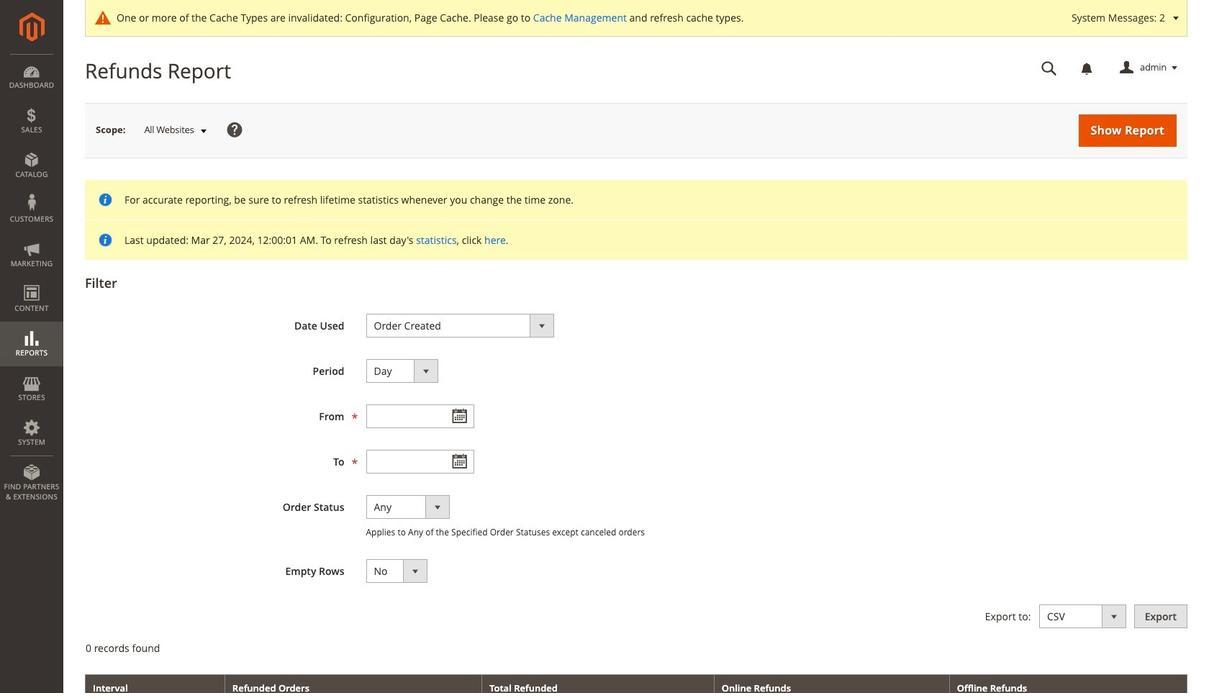 Task type: describe. For each thing, give the bounding box(es) containing it.
magento admin panel image
[[19, 12, 44, 42]]



Task type: locate. For each thing, give the bounding box(es) containing it.
None text field
[[366, 404, 474, 428], [366, 450, 474, 474], [366, 404, 474, 428], [366, 450, 474, 474]]

menu bar
[[0, 54, 63, 509]]

None text field
[[1032, 55, 1067, 81]]



